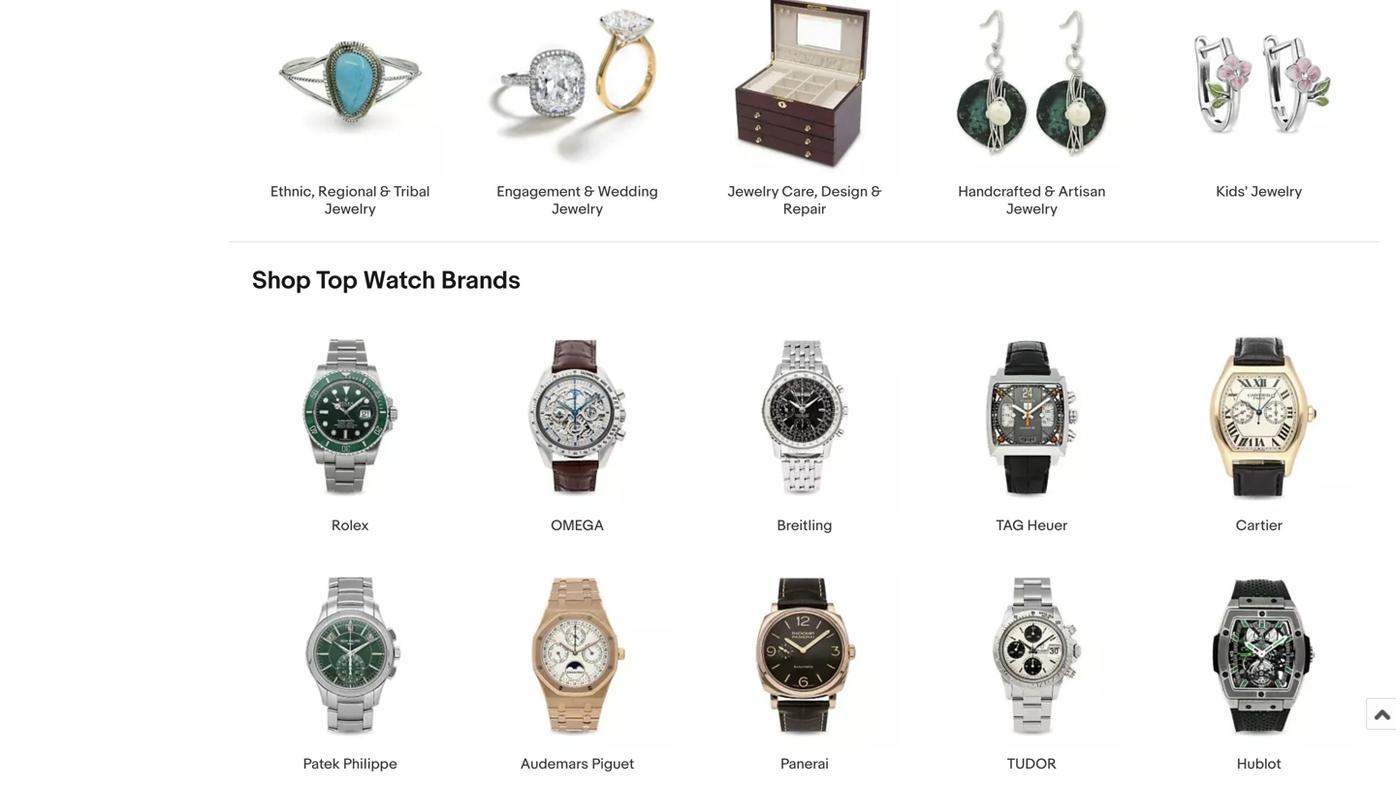 Task type: vqa. For each thing, say whether or not it's contained in the screenshot.
RFID
no



Task type: locate. For each thing, give the bounding box(es) containing it.
list containing ethnic, regional & tribal jewelry
[[229, 0, 1381, 241]]

panerai link
[[691, 558, 918, 773]]

philippe
[[343, 756, 397, 773]]

0 vertical spatial list
[[229, 0, 1381, 241]]

& inside ethnic, regional & tribal jewelry
[[380, 183, 391, 201]]

list
[[229, 0, 1381, 241], [229, 320, 1381, 788]]

3 & from the left
[[871, 183, 882, 201]]

audemars piguet link
[[464, 558, 691, 773]]

repair
[[783, 201, 826, 218]]

& left tribal
[[380, 183, 391, 201]]

shop
[[252, 266, 311, 296]]

& left wedding
[[584, 183, 595, 201]]

design
[[821, 183, 868, 201]]

jewelry care, design & repair link
[[691, 0, 918, 218]]

artisan
[[1059, 183, 1106, 201]]

patek
[[303, 756, 340, 773]]

& left "artisan"
[[1045, 183, 1055, 201]]

ethnic,
[[271, 183, 315, 201]]

regional
[[318, 183, 377, 201]]

jewelry care, design & repair
[[728, 183, 882, 218]]

engagement
[[497, 183, 581, 201]]

care,
[[782, 183, 818, 201]]

jewelry
[[728, 183, 779, 201], [1251, 183, 1303, 201], [325, 201, 376, 218], [552, 201, 603, 218], [1006, 201, 1058, 218]]

tag heuer link
[[918, 320, 1146, 535]]

jewelry inside handcrafted & artisan jewelry
[[1006, 201, 1058, 218]]

tag
[[996, 518, 1024, 535]]

list containing rolex
[[229, 320, 1381, 788]]

4 & from the left
[[1045, 183, 1055, 201]]

& inside engagement & wedding jewelry
[[584, 183, 595, 201]]

piguet
[[592, 756, 635, 773]]

brands
[[441, 266, 521, 296]]

& inside jewelry care, design & repair
[[871, 183, 882, 201]]

engagement & wedding jewelry link
[[464, 0, 691, 218]]

ethnic, regional & tribal jewelry link
[[237, 0, 464, 218]]

1 vertical spatial list
[[229, 320, 1381, 788]]

2 & from the left
[[584, 183, 595, 201]]

tribal
[[394, 183, 430, 201]]

kids' jewelry link
[[1146, 0, 1373, 201]]

cartier
[[1236, 518, 1283, 535]]

1 & from the left
[[380, 183, 391, 201]]

handcrafted & artisan jewelry
[[958, 183, 1106, 218]]

1 list from the top
[[229, 0, 1381, 241]]

& right design
[[871, 183, 882, 201]]

cartier link
[[1146, 320, 1373, 535]]

hublot link
[[1146, 558, 1373, 773]]

&
[[380, 183, 391, 201], [584, 183, 595, 201], [871, 183, 882, 201], [1045, 183, 1055, 201]]

ethnic, regional & tribal jewelry
[[271, 183, 430, 218]]

2 list from the top
[[229, 320, 1381, 788]]

shop top watch brands
[[252, 266, 521, 296]]

kids'
[[1216, 183, 1248, 201]]



Task type: describe. For each thing, give the bounding box(es) containing it.
breitling link
[[691, 320, 918, 535]]

audemars piguet
[[521, 756, 635, 773]]

rolex link
[[237, 320, 464, 535]]

audemars
[[521, 756, 589, 773]]

heuer
[[1028, 518, 1068, 535]]

top
[[316, 266, 358, 296]]

& inside handcrafted & artisan jewelry
[[1045, 183, 1055, 201]]

jewelry inside engagement & wedding jewelry
[[552, 201, 603, 218]]

patek philippe link
[[237, 558, 464, 773]]

omega
[[551, 518, 604, 535]]

tudor
[[1007, 756, 1057, 773]]

breitling
[[777, 518, 832, 535]]

omega link
[[464, 320, 691, 535]]

tag heuer
[[996, 518, 1068, 535]]

kids' jewelry
[[1216, 183, 1303, 201]]

handcrafted & artisan jewelry link
[[918, 0, 1146, 218]]

wedding
[[598, 183, 658, 201]]

tudor link
[[918, 558, 1146, 773]]

jewelry inside jewelry care, design & repair
[[728, 183, 779, 201]]

rolex
[[332, 518, 369, 535]]

handcrafted
[[958, 183, 1041, 201]]

hublot
[[1237, 756, 1282, 773]]

jewelry inside ethnic, regional & tribal jewelry
[[325, 201, 376, 218]]

patek philippe
[[303, 756, 397, 773]]

engagement & wedding jewelry
[[497, 183, 658, 218]]

panerai
[[781, 756, 829, 773]]

watch
[[363, 266, 436, 296]]



